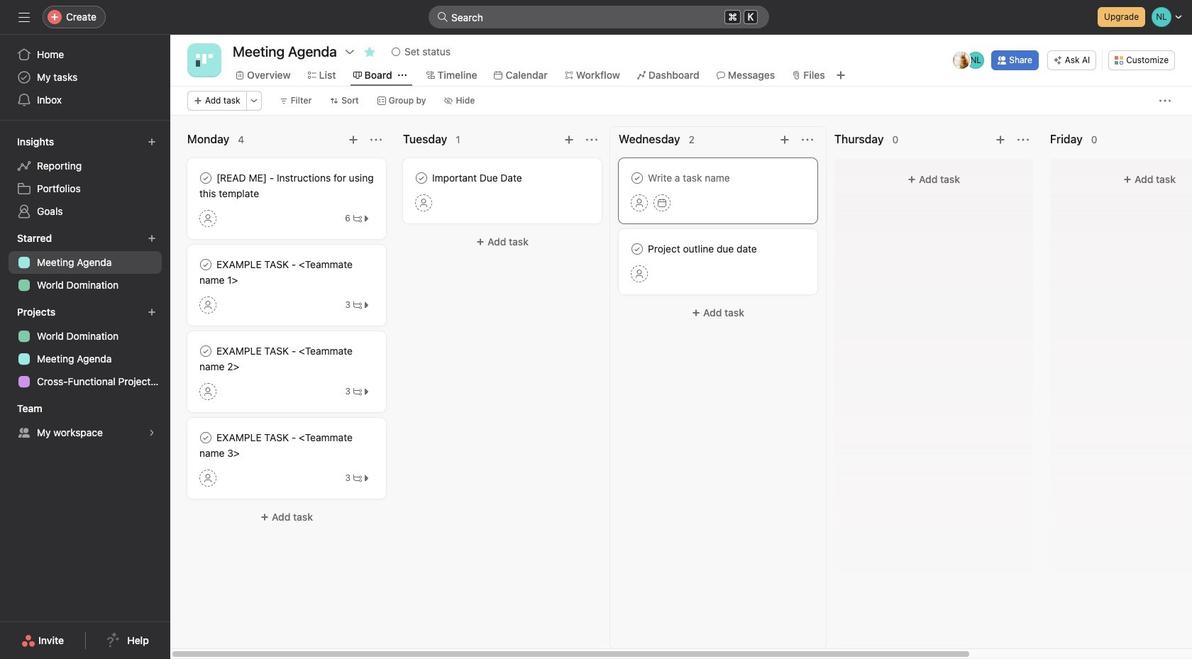 Task type: vqa. For each thing, say whether or not it's contained in the screenshot.
MENU ITEM
no



Task type: locate. For each thing, give the bounding box(es) containing it.
0 horizontal spatial add task image
[[348, 134, 359, 146]]

hide sidebar image
[[18, 11, 30, 23]]

add task image for 2nd more section actions icon from the left
[[779, 134, 791, 146]]

1 add task image from the left
[[564, 134, 575, 146]]

0 vertical spatial mark complete image
[[413, 170, 430, 187]]

1 horizontal spatial more actions image
[[1160, 95, 1171, 106]]

1 horizontal spatial more section actions image
[[802, 134, 813, 146]]

0 horizontal spatial more section actions image
[[371, 134, 382, 146]]

add task image
[[348, 134, 359, 146], [995, 134, 1006, 146]]

None field
[[429, 6, 769, 28]]

2 vertical spatial mark complete image
[[197, 429, 214, 446]]

1 add task image from the left
[[348, 134, 359, 146]]

new insights image
[[148, 138, 156, 146]]

2 horizontal spatial more section actions image
[[1018, 134, 1029, 146]]

1 vertical spatial mark complete image
[[197, 343, 214, 360]]

Mark complete checkbox
[[197, 343, 214, 360]]

global element
[[0, 35, 170, 120]]

Mark complete checkbox
[[197, 170, 214, 187], [413, 170, 430, 187], [629, 170, 646, 187], [629, 241, 646, 258], [197, 256, 214, 273], [197, 429, 214, 446]]

add task image
[[564, 134, 575, 146], [779, 134, 791, 146]]

0 horizontal spatial add task image
[[564, 134, 575, 146]]

1 horizontal spatial add task image
[[995, 134, 1006, 146]]

more section actions image
[[586, 134, 598, 146]]

1 more section actions image from the left
[[371, 134, 382, 146]]

mark complete image
[[197, 170, 214, 187], [629, 170, 646, 187], [629, 241, 646, 258], [197, 256, 214, 273]]

0 horizontal spatial more actions image
[[250, 97, 258, 105]]

see details, my workspace image
[[148, 429, 156, 437]]

2 add task image from the left
[[995, 134, 1006, 146]]

1 horizontal spatial add task image
[[779, 134, 791, 146]]

add items to starred image
[[148, 234, 156, 243]]

more section actions image
[[371, 134, 382, 146], [802, 134, 813, 146], [1018, 134, 1029, 146]]

teams element
[[0, 396, 170, 447]]

board image
[[196, 52, 213, 69]]

mark complete image
[[413, 170, 430, 187], [197, 343, 214, 360], [197, 429, 214, 446]]

add tab image
[[835, 70, 847, 81]]

2 more section actions image from the left
[[802, 134, 813, 146]]

remove from starred image
[[364, 46, 375, 57]]

more actions image
[[1160, 95, 1171, 106], [250, 97, 258, 105]]

2 add task image from the left
[[779, 134, 791, 146]]



Task type: describe. For each thing, give the bounding box(es) containing it.
tab actions image
[[398, 71, 406, 79]]

Write a task name text field
[[631, 170, 806, 186]]

starred element
[[0, 226, 170, 300]]

projects element
[[0, 300, 170, 396]]

add task image for 1st more section actions icon from right
[[995, 134, 1006, 146]]

show options image
[[344, 46, 356, 57]]

Search tasks, projects, and more text field
[[429, 6, 769, 28]]

3 more section actions image from the left
[[1018, 134, 1029, 146]]

add task image for more section actions image
[[564, 134, 575, 146]]

prominent image
[[437, 11, 449, 23]]

insights element
[[0, 129, 170, 226]]

new project or portfolio image
[[148, 308, 156, 317]]

add task image for 3rd more section actions icon from the right
[[348, 134, 359, 146]]



